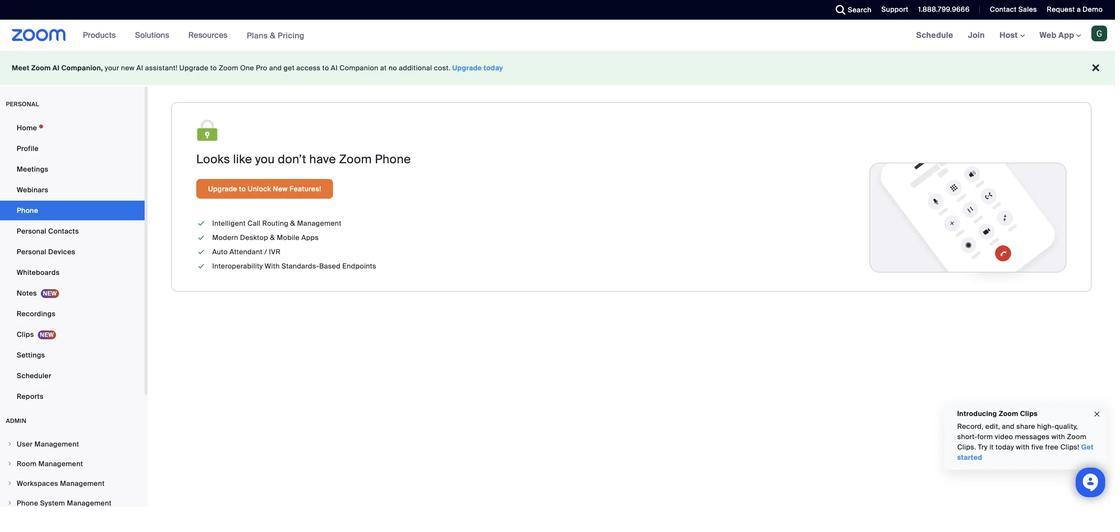 Task type: vqa. For each thing, say whether or not it's contained in the screenshot.
"Personal Devices"
yes



Task type: describe. For each thing, give the bounding box(es) containing it.
web
[[1040, 30, 1057, 40]]

one
[[240, 63, 254, 72]]

product information navigation
[[76, 20, 312, 52]]

0 horizontal spatial to
[[210, 63, 217, 72]]

at
[[380, 63, 387, 72]]

apps
[[302, 233, 319, 242]]

plans
[[247, 30, 268, 41]]

get
[[284, 63, 295, 72]]

don't
[[278, 152, 307, 167]]

ivr
[[269, 248, 281, 256]]

desktop
[[240, 233, 268, 242]]

1 vertical spatial with
[[1017, 443, 1030, 452]]

& inside product information navigation
[[270, 30, 276, 41]]

auto
[[212, 248, 228, 256]]

webinars link
[[0, 180, 145, 200]]

request
[[1048, 5, 1076, 14]]

resources button
[[189, 20, 232, 51]]

personal contacts link
[[0, 221, 145, 241]]

modern desktop & mobile apps
[[212, 233, 319, 242]]

upgrade to unlock new features! button
[[196, 179, 333, 199]]

record, edit, and share high-quality, short-form video messages with zoom clips. try it today with five free clips!
[[958, 422, 1087, 452]]

products button
[[83, 20, 120, 51]]

solutions button
[[135, 20, 174, 51]]

schedule link
[[909, 20, 961, 51]]

intelligent
[[212, 219, 246, 228]]

assistant!
[[145, 63, 178, 72]]

products
[[83, 30, 116, 40]]

2 right image from the top
[[7, 501, 13, 506]]

zoom left one
[[219, 63, 238, 72]]

standards-
[[282, 262, 319, 271]]

resources
[[189, 30, 228, 40]]

auto attendant / ivr
[[212, 248, 281, 256]]

personal for personal contacts
[[17, 227, 46, 236]]

pricing
[[278, 30, 305, 41]]

personal
[[6, 100, 39, 108]]

short-
[[958, 433, 978, 442]]

meetings navigation
[[909, 20, 1116, 52]]

messages
[[1016, 433, 1050, 442]]

home
[[17, 124, 37, 132]]

admin
[[6, 417, 26, 425]]

3 ai from the left
[[331, 63, 338, 72]]

a
[[1077, 5, 1082, 14]]

free
[[1046, 443, 1059, 452]]

checked image
[[196, 233, 206, 243]]

upgrade right cost.
[[453, 63, 482, 72]]

companion,
[[61, 63, 103, 72]]

features!
[[290, 185, 321, 193]]

form
[[978, 433, 994, 442]]

home link
[[0, 118, 145, 138]]

edit,
[[986, 422, 1001, 431]]

request a demo
[[1048, 5, 1104, 14]]

meet
[[12, 63, 29, 72]]

zoom right the meet
[[31, 63, 51, 72]]

checked image for interoperability
[[196, 261, 206, 272]]

reports
[[17, 392, 44, 401]]

personal menu menu
[[0, 118, 145, 408]]

web app
[[1040, 30, 1075, 40]]

web app button
[[1040, 30, 1082, 40]]

host button
[[1000, 30, 1026, 40]]

no
[[389, 63, 397, 72]]

recordings
[[17, 310, 55, 318]]

admin menu menu
[[0, 435, 145, 507]]

support
[[882, 5, 909, 14]]

looks like you don't have zoom phone
[[196, 152, 411, 167]]

1 horizontal spatial with
[[1052, 433, 1066, 442]]

zoom logo image
[[12, 29, 66, 41]]

join link
[[961, 20, 993, 51]]

workspaces management
[[17, 479, 105, 488]]

personal contacts
[[17, 227, 79, 236]]

routing
[[262, 219, 289, 228]]

profile picture image
[[1092, 26, 1108, 41]]

like
[[233, 152, 252, 167]]

demo
[[1083, 5, 1104, 14]]

companion
[[340, 63, 379, 72]]

management for user management
[[34, 440, 79, 449]]

to inside button
[[239, 185, 246, 193]]

settings
[[17, 351, 45, 360]]

get
[[1082, 443, 1094, 452]]

user management
[[17, 440, 79, 449]]

profile link
[[0, 139, 145, 158]]

access
[[297, 63, 321, 72]]

scheduler
[[17, 372, 51, 380]]

clips inside personal menu menu
[[17, 330, 34, 339]]

introducing zoom clips
[[958, 410, 1038, 418]]

solutions
[[135, 30, 169, 40]]

1.888.799.9666
[[919, 5, 970, 14]]

quality,
[[1055, 422, 1079, 431]]

2 ai from the left
[[136, 63, 143, 72]]

call
[[248, 219, 261, 228]]

with
[[265, 262, 280, 271]]



Task type: locate. For each thing, give the bounding box(es) containing it.
checked image for intelligent
[[196, 219, 206, 229]]

0 horizontal spatial with
[[1017, 443, 1030, 452]]

&
[[270, 30, 276, 41], [290, 219, 295, 228], [270, 233, 275, 242]]

meet zoom ai companion, footer
[[0, 51, 1116, 85]]

1 vertical spatial checked image
[[196, 247, 206, 257]]

meetings link
[[0, 159, 145, 179]]

checked image
[[196, 219, 206, 229], [196, 247, 206, 257], [196, 261, 206, 272]]

join
[[969, 30, 985, 40]]

interoperability
[[212, 262, 263, 271]]

support link
[[875, 0, 911, 20], [882, 5, 909, 14]]

0 vertical spatial &
[[270, 30, 276, 41]]

search
[[848, 5, 872, 14]]

banner
[[0, 20, 1116, 52]]

right image for room management
[[7, 461, 13, 467]]

plans & pricing
[[247, 30, 305, 41]]

scheduler link
[[0, 366, 145, 386]]

record,
[[958, 422, 984, 431]]

search button
[[829, 0, 875, 20]]

personal
[[17, 227, 46, 236], [17, 248, 46, 256]]

zoom up clips!
[[1068, 433, 1087, 442]]

introducing
[[958, 410, 998, 418]]

& right plans on the left top of the page
[[270, 30, 276, 41]]

& up ivr on the left
[[270, 233, 275, 242]]

app
[[1059, 30, 1075, 40]]

& up mobile
[[290, 219, 295, 228]]

1 horizontal spatial to
[[239, 185, 246, 193]]

upgrade today link
[[453, 63, 504, 72]]

1 vertical spatial &
[[290, 219, 295, 228]]

new
[[273, 185, 288, 193]]

right image inside the user management menu item
[[7, 442, 13, 447]]

right image for workspaces management
[[7, 481, 13, 487]]

0 vertical spatial today
[[484, 63, 504, 72]]

management for workspaces management
[[60, 479, 105, 488]]

sales
[[1019, 5, 1038, 14]]

checked image for auto
[[196, 247, 206, 257]]

0 vertical spatial right image
[[7, 461, 13, 467]]

2 vertical spatial &
[[270, 233, 275, 242]]

recordings link
[[0, 304, 145, 324]]

1 horizontal spatial phone
[[375, 152, 411, 167]]

0 vertical spatial clips
[[17, 330, 34, 339]]

close image
[[1094, 409, 1102, 420]]

1 horizontal spatial and
[[1003, 422, 1015, 431]]

management for room management
[[38, 460, 83, 469]]

2 vertical spatial checked image
[[196, 261, 206, 272]]

to right access
[[323, 63, 329, 72]]

right image left workspaces
[[7, 481, 13, 487]]

management inside menu item
[[34, 440, 79, 449]]

personal for personal devices
[[17, 248, 46, 256]]

workspaces
[[17, 479, 58, 488]]

ai left companion, on the top left of the page
[[53, 63, 60, 72]]

room
[[17, 460, 37, 469]]

whiteboards link
[[0, 263, 145, 283]]

2 right image from the top
[[7, 481, 13, 487]]

contact sales link
[[983, 0, 1040, 20], [991, 5, 1038, 14]]

0 horizontal spatial phone
[[17, 206, 38, 215]]

today
[[484, 63, 504, 72], [996, 443, 1015, 452]]

management up room management
[[34, 440, 79, 449]]

webinars
[[17, 186, 48, 194]]

ai
[[53, 63, 60, 72], [136, 63, 143, 72], [331, 63, 338, 72]]

attendant
[[230, 248, 263, 256]]

to
[[210, 63, 217, 72], [323, 63, 329, 72], [239, 185, 246, 193]]

management up apps
[[297, 219, 342, 228]]

cost.
[[434, 63, 451, 72]]

1 vertical spatial today
[[996, 443, 1015, 452]]

phone
[[375, 152, 411, 167], [17, 206, 38, 215]]

1 right image from the top
[[7, 442, 13, 447]]

clips.
[[958, 443, 977, 452]]

zoom up edit,
[[999, 410, 1019, 418]]

1 vertical spatial right image
[[7, 481, 13, 487]]

to left unlock
[[239, 185, 246, 193]]

modern
[[212, 233, 238, 242]]

share
[[1017, 422, 1036, 431]]

1 right image from the top
[[7, 461, 13, 467]]

with down messages
[[1017, 443, 1030, 452]]

1 vertical spatial clips
[[1021, 410, 1038, 418]]

1 vertical spatial phone
[[17, 206, 38, 215]]

1 checked image from the top
[[196, 219, 206, 229]]

and inside meet zoom ai companion, footer
[[269, 63, 282, 72]]

meetings
[[17, 165, 48, 174]]

personal devices link
[[0, 242, 145, 262]]

user
[[17, 440, 33, 449]]

high-
[[1038, 422, 1055, 431]]

clips!
[[1061, 443, 1080, 452]]

your
[[105, 63, 119, 72]]

1 ai from the left
[[53, 63, 60, 72]]

get started link
[[958, 443, 1094, 462]]

new
[[121, 63, 135, 72]]

right image
[[7, 461, 13, 467], [7, 481, 13, 487]]

right image left room
[[7, 461, 13, 467]]

0 vertical spatial personal
[[17, 227, 46, 236]]

1 vertical spatial right image
[[7, 501, 13, 506]]

3 checked image from the top
[[196, 261, 206, 272]]

whiteboards
[[17, 268, 60, 277]]

1 horizontal spatial clips
[[1021, 410, 1038, 418]]

upgrade inside button
[[208, 185, 237, 193]]

host
[[1000, 30, 1021, 40]]

menu item
[[0, 494, 145, 507]]

upgrade
[[179, 63, 209, 72], [453, 63, 482, 72], [208, 185, 237, 193]]

1 vertical spatial and
[[1003, 422, 1015, 431]]

0 horizontal spatial and
[[269, 63, 282, 72]]

devices
[[48, 248, 75, 256]]

with up free
[[1052, 433, 1066, 442]]

and left get at the left top of page
[[269, 63, 282, 72]]

personal up whiteboards on the left bottom
[[17, 248, 46, 256]]

to down resources dropdown button
[[210, 63, 217, 72]]

get started
[[958, 443, 1094, 462]]

and inside record, edit, and share high-quality, short-form video messages with zoom clips. try it today with five free clips!
[[1003, 422, 1015, 431]]

clips link
[[0, 325, 145, 345]]

0 vertical spatial right image
[[7, 442, 13, 447]]

unlock
[[248, 185, 271, 193]]

management down room management menu item
[[60, 479, 105, 488]]

2 checked image from the top
[[196, 247, 206, 257]]

clips
[[17, 330, 34, 339], [1021, 410, 1038, 418]]

endpoints
[[343, 262, 377, 271]]

right image inside room management menu item
[[7, 461, 13, 467]]

phone inside personal menu menu
[[17, 206, 38, 215]]

2 horizontal spatial to
[[323, 63, 329, 72]]

and
[[269, 63, 282, 72], [1003, 422, 1015, 431]]

room management menu item
[[0, 455, 145, 474]]

schedule
[[917, 30, 954, 40]]

room management
[[17, 460, 83, 469]]

2 personal from the top
[[17, 248, 46, 256]]

upgrade down looks
[[208, 185, 237, 193]]

user management menu item
[[0, 435, 145, 454]]

right image
[[7, 442, 13, 447], [7, 501, 13, 506]]

0 vertical spatial with
[[1052, 433, 1066, 442]]

1 horizontal spatial today
[[996, 443, 1015, 452]]

1 horizontal spatial ai
[[136, 63, 143, 72]]

0 vertical spatial checked image
[[196, 219, 206, 229]]

contact sales
[[991, 5, 1038, 14]]

today inside meet zoom ai companion, footer
[[484, 63, 504, 72]]

request a demo link
[[1040, 0, 1116, 20], [1048, 5, 1104, 14]]

1.888.799.9666 button
[[911, 0, 973, 20], [919, 5, 970, 14]]

right image inside workspaces management menu item
[[7, 481, 13, 487]]

workspaces management menu item
[[0, 474, 145, 493]]

ai left companion
[[331, 63, 338, 72]]

zoom inside record, edit, and share high-quality, short-form video messages with zoom clips. try it today with five free clips!
[[1068, 433, 1087, 442]]

today inside record, edit, and share high-quality, short-form video messages with zoom clips. try it today with five free clips!
[[996, 443, 1015, 452]]

and up video
[[1003, 422, 1015, 431]]

0 horizontal spatial clips
[[17, 330, 34, 339]]

2 horizontal spatial ai
[[331, 63, 338, 72]]

reports link
[[0, 387, 145, 407]]

video
[[995, 433, 1014, 442]]

1 vertical spatial personal
[[17, 248, 46, 256]]

ai right the new
[[136, 63, 143, 72]]

upgrade to unlock new features!
[[208, 185, 321, 193]]

banner containing products
[[0, 20, 1116, 52]]

clips up settings
[[17, 330, 34, 339]]

profile
[[17, 144, 39, 153]]

settings link
[[0, 346, 145, 365]]

contact
[[991, 5, 1017, 14]]

it
[[990, 443, 994, 452]]

plans & pricing link
[[247, 30, 305, 41], [247, 30, 305, 41]]

0 horizontal spatial today
[[484, 63, 504, 72]]

0 vertical spatial and
[[269, 63, 282, 72]]

clips up share
[[1021, 410, 1038, 418]]

0 vertical spatial phone
[[375, 152, 411, 167]]

upgrade down product information navigation
[[179, 63, 209, 72]]

meet zoom ai companion, your new ai assistant! upgrade to zoom one pro and get access to ai companion at no additional cost. upgrade today
[[12, 63, 504, 72]]

/
[[265, 248, 267, 256]]

zoom right have
[[339, 152, 372, 167]]

personal up personal devices
[[17, 227, 46, 236]]

management up workspaces management
[[38, 460, 83, 469]]

0 horizontal spatial ai
[[53, 63, 60, 72]]

1 personal from the top
[[17, 227, 46, 236]]



